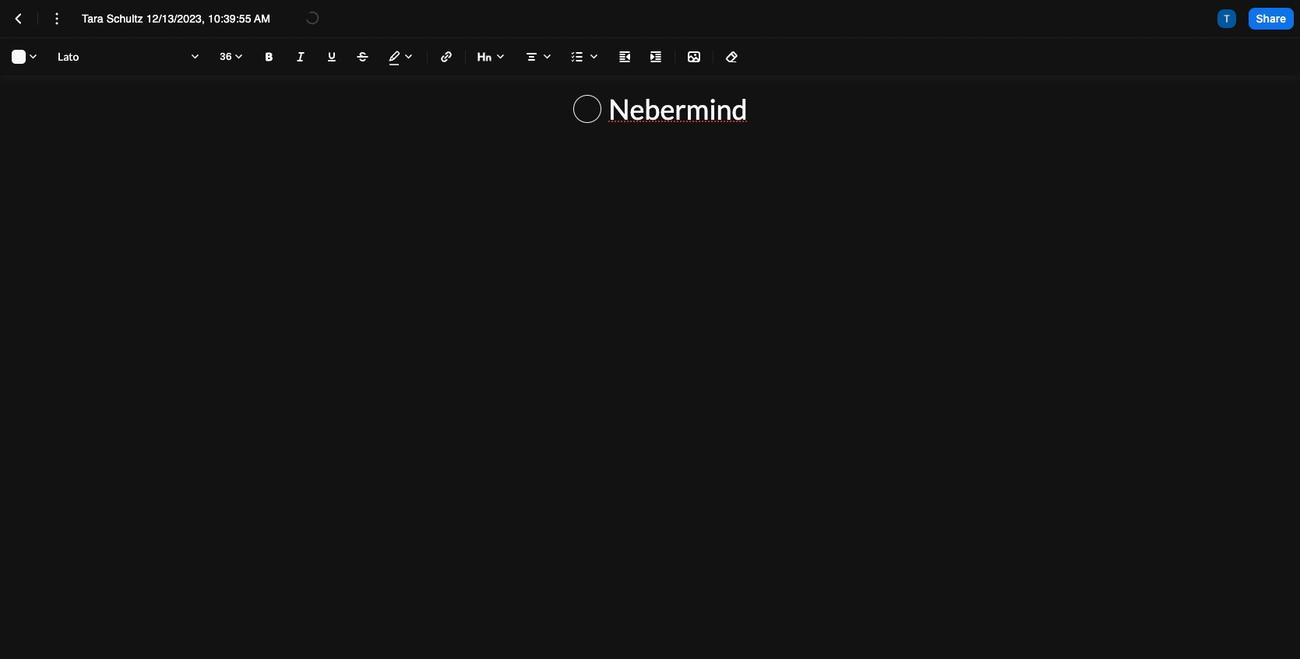 Task type: locate. For each thing, give the bounding box(es) containing it.
progress bar
[[304, 10, 320, 25]]

share button
[[1249, 8, 1294, 30]]

lato button
[[51, 44, 207, 69]]

None text field
[[82, 11, 294, 26]]

all notes image
[[9, 9, 28, 28]]

underline image
[[323, 48, 341, 66]]

strikethrough image
[[354, 48, 372, 66]]

lato
[[58, 50, 79, 63]]

tara schultz image
[[1217, 9, 1236, 28]]

nebermind
[[609, 92, 748, 126]]

clear style image
[[723, 48, 742, 66]]



Task type: describe. For each thing, give the bounding box(es) containing it.
share
[[1256, 11, 1286, 25]]

bold image
[[260, 48, 279, 66]]

increase indent image
[[647, 48, 665, 66]]

insert image image
[[685, 48, 703, 66]]

italic image
[[291, 48, 310, 66]]

36
[[220, 51, 232, 62]]

decrease indent image
[[615, 48, 634, 66]]

36 button
[[213, 44, 251, 69]]

more image
[[48, 9, 66, 28]]

link image
[[437, 48, 456, 66]]



Task type: vqa. For each thing, say whether or not it's contained in the screenshot.
500
no



